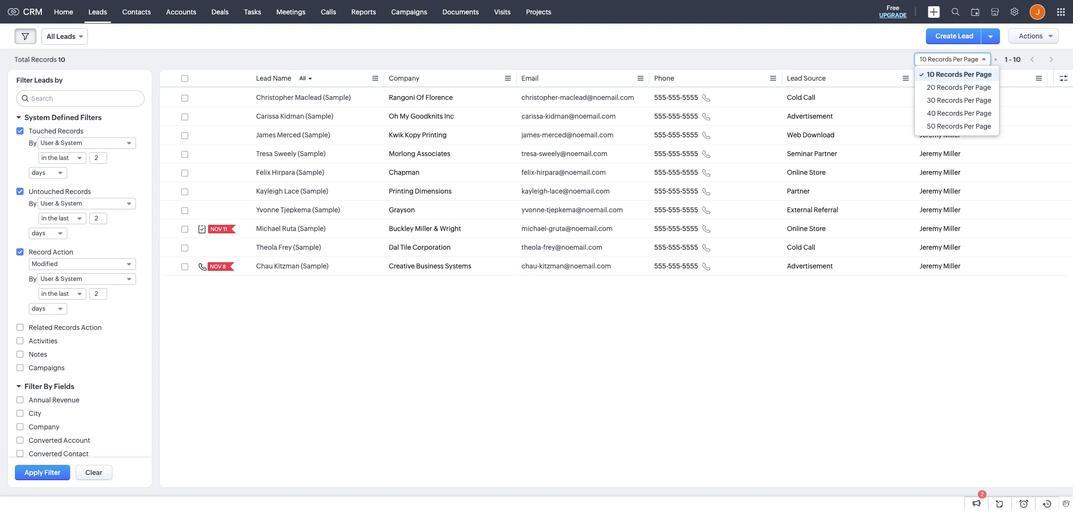 Task type: vqa. For each thing, say whether or not it's contained in the screenshot.


Task type: locate. For each thing, give the bounding box(es) containing it.
online down 'external'
[[787, 225, 808, 233]]

per up 40 records per page at top right
[[964, 97, 974, 104]]

in the last field for untouched
[[38, 213, 86, 224]]

nov 11
[[210, 226, 227, 232]]

0 vertical spatial online
[[787, 169, 808, 176]]

campaigns down notes
[[29, 364, 65, 372]]

records inside field
[[928, 56, 952, 63]]

page for 10 records per page option
[[976, 71, 992, 78]]

by
[[29, 139, 37, 147], [29, 200, 37, 208], [29, 275, 37, 283], [44, 383, 52, 391]]

user for untouched
[[40, 200, 54, 207]]

by inside filter by fields dropdown button
[[44, 383, 52, 391]]

0 vertical spatial in
[[41, 154, 47, 161]]

user
[[40, 139, 54, 147], [40, 200, 54, 207], [40, 275, 54, 283]]

per down 40 records per page at top right
[[964, 123, 974, 130]]

filter down total
[[16, 76, 33, 84]]

system down 'untouched records'
[[61, 200, 82, 207]]

filter inside filter by fields dropdown button
[[25, 383, 42, 391]]

leads down home
[[56, 33, 75, 40]]

1 horizontal spatial partner
[[814, 150, 837, 158]]

jeremy miller for christopher-maclead@noemail.com
[[920, 94, 961, 101]]

(sample) for felix hirpara (sample)
[[296, 169, 324, 176]]

last up 'related records action'
[[59, 290, 69, 297]]

days field for untouched
[[29, 228, 67, 239]]

cold call down 'external'
[[787, 244, 815, 251]]

filter for filter by fields
[[25, 383, 42, 391]]

1 5555 from the top
[[682, 94, 698, 101]]

1 horizontal spatial action
[[81, 324, 102, 332]]

touched
[[29, 127, 56, 135]]

2 vertical spatial leads
[[34, 76, 53, 84]]

system down modified field
[[61, 275, 82, 283]]

2 vertical spatial filter
[[44, 469, 60, 477]]

lead left 'source'
[[787, 74, 802, 82]]

3 last from the top
[[59, 290, 69, 297]]

2 jeremy miller from the top
[[920, 112, 961, 120]]

account
[[63, 437, 90, 445]]

(sample) right frey
[[293, 244, 321, 251]]

store
[[809, 169, 826, 176], [809, 225, 826, 233]]

jeremy miller for michael-gruta@noemail.com
[[920, 225, 961, 233]]

days field up record action
[[29, 228, 67, 239]]

1 cold call from the top
[[787, 94, 815, 101]]

jeremy for kayleigh-lace@noemail.com
[[920, 187, 942, 195]]

6 5555 from the top
[[682, 187, 698, 195]]

0 horizontal spatial company
[[29, 423, 59, 431]]

11
[[223, 226, 227, 232]]

page up 30 records per page
[[975, 84, 991, 91]]

2 online from the top
[[787, 225, 808, 233]]

0 vertical spatial call
[[803, 94, 815, 101]]

0 vertical spatial last
[[59, 154, 69, 161]]

the down modified in the bottom of the page
[[48, 290, 57, 297]]

yvonne-
[[522, 206, 547, 214]]

5 jeremy from the top
[[920, 169, 942, 176]]

(sample) up kayleigh lace (sample)
[[296, 169, 324, 176]]

2 vertical spatial in
[[41, 290, 47, 297]]

per inside option
[[964, 71, 974, 78]]

0 horizontal spatial partner
[[787, 187, 810, 195]]

2 555-555-5555 from the top
[[654, 112, 698, 120]]

10
[[1013, 56, 1021, 63], [920, 56, 927, 63], [58, 56, 65, 63], [927, 71, 935, 78]]

per inside field
[[953, 56, 963, 63]]

row group
[[160, 88, 1073, 276]]

2 converted from the top
[[29, 450, 62, 458]]

christopher-
[[522, 94, 560, 101]]

michael-gruta@noemail.com link
[[522, 224, 613, 234]]

555-555-5555 for kayleigh-lace@noemail.com
[[654, 187, 698, 195]]

20
[[927, 84, 935, 91]]

1 horizontal spatial company
[[389, 74, 419, 82]]

5555 for michael-gruta@noemail.com
[[682, 225, 698, 233]]

2 advertisement from the top
[[787, 262, 833, 270]]

printing up grayson
[[389, 187, 414, 195]]

phone
[[654, 74, 674, 82]]

leads inside "field"
[[56, 33, 75, 40]]

days for untouched records
[[32, 230, 45, 237]]

all
[[47, 33, 55, 40], [299, 75, 306, 81]]

page for 40 records per page option
[[976, 110, 992, 117]]

2 vertical spatial user & system
[[40, 275, 82, 283]]

0 vertical spatial the
[[48, 154, 57, 161]]

(sample) inside "link"
[[298, 225, 326, 233]]

2 in the last from the top
[[41, 215, 69, 222]]

converted up converted contact
[[29, 437, 62, 445]]

miller for tresa-sweely@noemail.com
[[943, 150, 961, 158]]

jeremy miller for carissa-kidman@noemail.com
[[920, 112, 961, 120]]

nov left 11
[[210, 226, 222, 232]]

the down touched records
[[48, 154, 57, 161]]

external
[[787, 206, 812, 214]]

lead for lead owner
[[920, 74, 935, 82]]

1 user & system from the top
[[40, 139, 82, 147]]

(sample) for theola frey (sample)
[[293, 244, 321, 251]]

& down touched records
[[55, 139, 59, 147]]

user & system down touched records
[[40, 139, 82, 147]]

4 jeremy from the top
[[920, 150, 942, 158]]

untouched
[[29, 188, 64, 196]]

1 user from the top
[[40, 139, 54, 147]]

jeremy for chau-kitzman@noemail.com
[[920, 262, 942, 270]]

records up 20 records per page option
[[936, 71, 962, 78]]

store down external referral
[[809, 225, 826, 233]]

2 vertical spatial the
[[48, 290, 57, 297]]

2 in from the top
[[41, 215, 47, 222]]

yvonne tjepkema (sample) link
[[256, 205, 340, 215]]

nov for michael
[[210, 226, 222, 232]]

by up annual revenue
[[44, 383, 52, 391]]

0 vertical spatial cold
[[787, 94, 802, 101]]

converted account
[[29, 437, 90, 445]]

merced
[[277, 131, 301, 139]]

2 cold from the top
[[787, 244, 802, 251]]

lace@noemail.com
[[550, 187, 610, 195]]

chapman
[[389, 169, 420, 176]]

555-
[[654, 94, 668, 101], [668, 94, 682, 101], [654, 112, 668, 120], [668, 112, 682, 120], [654, 131, 668, 139], [668, 131, 682, 139], [654, 150, 668, 158], [668, 150, 682, 158], [654, 169, 668, 176], [668, 169, 682, 176], [654, 187, 668, 195], [668, 187, 682, 195], [654, 206, 668, 214], [668, 206, 682, 214], [654, 225, 668, 233], [668, 225, 682, 233], [654, 244, 668, 251], [668, 244, 682, 251], [654, 262, 668, 270], [668, 262, 682, 270]]

10 555-555-5555 from the top
[[654, 262, 698, 270]]

2 vertical spatial user
[[40, 275, 54, 283]]

cold down 'external'
[[787, 244, 802, 251]]

defined
[[52, 113, 79, 122]]

filter leads by
[[16, 76, 63, 84]]

converted for converted contact
[[29, 450, 62, 458]]

1 in the last field from the top
[[38, 152, 86, 164]]

(sample) inside 'link'
[[300, 187, 328, 195]]

2 user from the top
[[40, 200, 54, 207]]

8 jeremy miller from the top
[[920, 225, 961, 233]]

carissa-kidman@noemail.com
[[522, 112, 616, 120]]

leads left by
[[34, 76, 53, 84]]

1 horizontal spatial leads
[[56, 33, 75, 40]]

6 jeremy miller from the top
[[920, 187, 961, 195]]

1 horizontal spatial all
[[299, 75, 306, 81]]

kwik
[[389, 131, 404, 139]]

2 vertical spatial in the last
[[41, 290, 69, 297]]

1 vertical spatial store
[[809, 225, 826, 233]]

2 in the last field from the top
[[38, 213, 86, 224]]

2 vertical spatial in the last field
[[38, 288, 86, 300]]

1 vertical spatial advertisement
[[787, 262, 833, 270]]

jeremy for theola-frey@noemail.com
[[920, 244, 942, 251]]

1 vertical spatial user & system
[[40, 200, 82, 207]]

4 jeremy miller from the top
[[920, 150, 961, 158]]

system down touched records
[[61, 139, 82, 147]]

kayleigh-lace@noemail.com
[[522, 187, 610, 195]]

jeremy miller
[[920, 94, 961, 101], [920, 112, 961, 120], [920, 131, 961, 139], [920, 150, 961, 158], [920, 169, 961, 176], [920, 187, 961, 195], [920, 206, 961, 214], [920, 225, 961, 233], [920, 244, 961, 251], [920, 262, 961, 270]]

deals link
[[204, 0, 236, 23]]

0 horizontal spatial campaigns
[[29, 364, 65, 372]]

(sample) right ruta
[[298, 225, 326, 233]]

1 vertical spatial campaigns
[[29, 364, 65, 372]]

online down the "seminar"
[[787, 169, 808, 176]]

(sample) right kitzman
[[301, 262, 329, 270]]

in the last down modified in the bottom of the page
[[41, 290, 69, 297]]

6 555-555-5555 from the top
[[654, 187, 698, 195]]

1 vertical spatial converted
[[29, 450, 62, 458]]

8 5555 from the top
[[682, 225, 698, 233]]

1 vertical spatial online
[[787, 225, 808, 233]]

& left wright
[[434, 225, 438, 233]]

user & system field down modified field
[[38, 273, 136, 285]]

in the last field for touched
[[38, 152, 86, 164]]

0 vertical spatial user & system
[[40, 139, 82, 147]]

yvonne-tjepkema@noemail.com link
[[522, 205, 623, 215]]

555-555-5555 for yvonne-tjepkema@noemail.com
[[654, 206, 698, 214]]

1 last from the top
[[59, 154, 69, 161]]

page for the 30 records per page option at the top of the page
[[976, 97, 991, 104]]

rangoni of florence
[[389, 94, 453, 101]]

9 5555 from the top
[[682, 244, 698, 251]]

10 jeremy from the top
[[920, 262, 942, 270]]

0 vertical spatial user & system field
[[38, 137, 136, 149]]

9 555-555-5555 from the top
[[654, 244, 698, 251]]

5 555-555-5555 from the top
[[654, 169, 698, 176]]

online store for gruta@noemail.com
[[787, 225, 826, 233]]

5555 for yvonne-tjepkema@noemail.com
[[682, 206, 698, 214]]

all up total records 10
[[47, 33, 55, 40]]

record action
[[29, 248, 73, 256]]

seminar partner
[[787, 150, 837, 158]]

miller for james-merced@noemail.com
[[943, 131, 961, 139]]

create menu image
[[928, 6, 940, 18]]

1 vertical spatial in
[[41, 215, 47, 222]]

0 vertical spatial company
[[389, 74, 419, 82]]

10 up lead owner
[[920, 56, 927, 63]]

3 jeremy miller from the top
[[920, 131, 961, 139]]

0 vertical spatial days
[[32, 169, 45, 176]]

2 last from the top
[[59, 215, 69, 222]]

7 jeremy miller from the top
[[920, 206, 961, 214]]

user down untouched
[[40, 200, 54, 207]]

9 jeremy from the top
[[920, 244, 942, 251]]

michael-
[[522, 225, 549, 233]]

revenue
[[52, 396, 79, 404]]

jeremy for carissa-kidman@noemail.com
[[920, 112, 942, 120]]

10 inside total records 10
[[58, 56, 65, 63]]

days up related at bottom
[[32, 305, 45, 312]]

2 cold call from the top
[[787, 244, 815, 251]]

user down modified in the bottom of the page
[[40, 275, 54, 283]]

search element
[[946, 0, 965, 24]]

2 vertical spatial days field
[[29, 303, 67, 315]]

days field up related at bottom
[[29, 303, 67, 315]]

0 vertical spatial cold call
[[787, 94, 815, 101]]

5 5555 from the top
[[682, 169, 698, 176]]

hirpara@noemail.com
[[536, 169, 606, 176]]

in the last down touched records
[[41, 154, 69, 161]]

(sample) down james merced (sample)
[[298, 150, 325, 158]]

1 vertical spatial last
[[59, 215, 69, 222]]

0 vertical spatial in the last field
[[38, 152, 86, 164]]

the down untouched
[[48, 215, 57, 222]]

(sample) right maclead
[[323, 94, 351, 101]]

10 records per page inside field
[[920, 56, 978, 63]]

1 vertical spatial cold call
[[787, 244, 815, 251]]

the
[[48, 154, 57, 161], [48, 215, 57, 222], [48, 290, 57, 297]]

by down untouched
[[29, 200, 37, 208]]

tjepkema
[[280, 206, 311, 214]]

in
[[41, 154, 47, 161], [41, 215, 47, 222], [41, 290, 47, 297]]

city
[[29, 410, 41, 418]]

frey@noemail.com
[[543, 244, 602, 251]]

None text field
[[90, 153, 107, 163]]

page up 40 records per page at top right
[[976, 97, 991, 104]]

campaigns right reports link
[[391, 8, 427, 16]]

system up touched
[[25, 113, 50, 122]]

1 in from the top
[[41, 154, 47, 161]]

navigation
[[1026, 52, 1059, 66]]

9 jeremy miller from the top
[[920, 244, 961, 251]]

2 user & system from the top
[[40, 200, 82, 207]]

10 inside field
[[920, 56, 927, 63]]

miller for christopher-maclead@noemail.com
[[943, 94, 961, 101]]

user & system for untouched
[[40, 200, 82, 207]]

records up lead owner
[[928, 56, 952, 63]]

system for touched records user & system field
[[61, 139, 82, 147]]

records inside option
[[936, 71, 962, 78]]

tresa-sweely@noemail.com link
[[522, 149, 607, 159]]

2 5555 from the top
[[682, 112, 698, 120]]

3 555-555-5555 from the top
[[654, 131, 698, 139]]

page up 10 records per page option
[[964, 56, 978, 63]]

0 horizontal spatial all
[[47, 33, 55, 40]]

michael
[[256, 225, 281, 233]]

online store down external referral
[[787, 225, 826, 233]]

(sample) right merced
[[302, 131, 330, 139]]

10 inside option
[[927, 71, 935, 78]]

10 records per page up 20 records per page
[[927, 71, 992, 78]]

nov left 8
[[210, 264, 221, 270]]

2 the from the top
[[48, 215, 57, 222]]

days for touched records
[[32, 169, 45, 176]]

1 vertical spatial nov
[[210, 264, 221, 270]]

in the last for untouched
[[41, 215, 69, 222]]

per
[[953, 56, 963, 63], [964, 71, 974, 78], [964, 84, 974, 91], [964, 97, 974, 104], [964, 110, 975, 117], [964, 123, 974, 130]]

40 records per page option
[[915, 107, 999, 120]]

1 vertical spatial call
[[803, 244, 815, 251]]

in the last field down touched records
[[38, 152, 86, 164]]

filter
[[16, 76, 33, 84], [25, 383, 42, 391], [44, 469, 60, 477]]

3 in the last from the top
[[41, 290, 69, 297]]

1 horizontal spatial printing
[[422, 131, 447, 139]]

2 jeremy from the top
[[920, 112, 942, 120]]

jeremy miller for felix-hirpara@noemail.com
[[920, 169, 961, 176]]

(sample) for james merced (sample)
[[302, 131, 330, 139]]

converted
[[29, 437, 62, 445], [29, 450, 62, 458]]

page for 20 records per page option
[[975, 84, 991, 91]]

partner up 'external'
[[787, 187, 810, 195]]

3 in from the top
[[41, 290, 47, 297]]

michael ruta (sample) link
[[256, 224, 326, 234]]

by for first user & system field from the bottom of the page
[[29, 275, 37, 283]]

lead right 'create'
[[958, 32, 973, 40]]

2 vertical spatial days
[[32, 305, 45, 312]]

10 5555 from the top
[[682, 262, 698, 270]]

0 vertical spatial converted
[[29, 437, 62, 445]]

1 vertical spatial printing
[[389, 187, 414, 195]]

user & system down 'untouched records'
[[40, 200, 82, 207]]

yvonne tjepkema (sample)
[[256, 206, 340, 214]]

last down touched records
[[59, 154, 69, 161]]

& down 'untouched records'
[[55, 200, 59, 207]]

user for touched
[[40, 139, 54, 147]]

documents link
[[435, 0, 487, 23]]

advertisement for chau-kitzman@noemail.com
[[787, 262, 833, 270]]

1 vertical spatial the
[[48, 215, 57, 222]]

10 jeremy miller from the top
[[920, 262, 961, 270]]

3 jeremy from the top
[[920, 131, 942, 139]]

5555 for theola-frey@noemail.com
[[682, 244, 698, 251]]

1 vertical spatial in the last
[[41, 215, 69, 222]]

1 in the last from the top
[[41, 154, 69, 161]]

0 vertical spatial filter
[[16, 76, 33, 84]]

user & system down modified in the bottom of the page
[[40, 275, 82, 283]]

0 vertical spatial in the last
[[41, 154, 69, 161]]

row group containing christopher maclead (sample)
[[160, 88, 1073, 276]]

10 records per page up 10 records per page option
[[920, 56, 978, 63]]

store down seminar partner
[[809, 169, 826, 176]]

list box
[[915, 66, 999, 136]]

50
[[927, 123, 936, 130]]

1 online from the top
[[787, 169, 808, 176]]

in the last
[[41, 154, 69, 161], [41, 215, 69, 222], [41, 290, 69, 297]]

tasks link
[[236, 0, 269, 23]]

1 vertical spatial filter
[[25, 383, 42, 391]]

0 horizontal spatial printing
[[389, 187, 414, 195]]

0 vertical spatial nov
[[210, 226, 222, 232]]

last down 'untouched records'
[[59, 215, 69, 222]]

10 records per page option
[[915, 68, 999, 81]]

0 vertical spatial user
[[40, 139, 54, 147]]

0 vertical spatial action
[[53, 248, 73, 256]]

system inside dropdown button
[[25, 113, 50, 122]]

create lead
[[936, 32, 973, 40]]

system
[[25, 113, 50, 122], [61, 139, 82, 147], [61, 200, 82, 207], [61, 275, 82, 283]]

0 vertical spatial days field
[[29, 167, 67, 179]]

carissa-kidman@noemail.com link
[[522, 111, 616, 121]]

lead
[[958, 32, 973, 40], [256, 74, 271, 82], [787, 74, 802, 82], [920, 74, 935, 82]]

1 vertical spatial 10 records per page
[[927, 71, 992, 78]]

jeremy miller for kayleigh-lace@noemail.com
[[920, 187, 961, 195]]

printing up associates
[[422, 131, 447, 139]]

in for touched
[[41, 154, 47, 161]]

records right related at bottom
[[54, 324, 80, 332]]

2 store from the top
[[809, 225, 826, 233]]

(sample) right 'tjepkema'
[[312, 206, 340, 214]]

1 call from the top
[[803, 94, 815, 101]]

leads for filter leads by
[[34, 76, 53, 84]]

all up 'christopher maclead (sample)'
[[299, 75, 306, 81]]

filter for filter leads by
[[16, 76, 33, 84]]

1 online store from the top
[[787, 169, 826, 176]]

2 call from the top
[[803, 244, 815, 251]]

1 vertical spatial leads
[[56, 33, 75, 40]]

User & System field
[[38, 137, 136, 149], [38, 198, 136, 210], [38, 273, 136, 285]]

search image
[[951, 8, 960, 16]]

10 up by
[[58, 56, 65, 63]]

4 555-555-5555 from the top
[[654, 150, 698, 158]]

1 jeremy miller from the top
[[920, 94, 961, 101]]

records down owner
[[937, 84, 962, 91]]

4 5555 from the top
[[682, 150, 698, 158]]

store for michael-gruta@noemail.com
[[809, 225, 826, 233]]

6 jeremy from the top
[[920, 187, 942, 195]]

per for 10 records per page option
[[964, 71, 974, 78]]

all inside "field"
[[47, 33, 55, 40]]

miller for carissa-kidman@noemail.com
[[943, 112, 961, 120]]

(sample) inside 'link'
[[301, 262, 329, 270]]

1 vertical spatial in the last field
[[38, 213, 86, 224]]

online store
[[787, 169, 826, 176], [787, 225, 826, 233]]

2 user & system field from the top
[[38, 198, 136, 210]]

& down modified in the bottom of the page
[[55, 275, 59, 283]]

3 the from the top
[[48, 290, 57, 297]]

accounts link
[[159, 0, 204, 23]]

lead for lead source
[[787, 74, 802, 82]]

1 converted from the top
[[29, 437, 62, 445]]

campaigns
[[391, 8, 427, 16], [29, 364, 65, 372]]

1 vertical spatial cold
[[787, 244, 802, 251]]

lead left name
[[256, 74, 271, 82]]

0 vertical spatial 10 records per page
[[920, 56, 978, 63]]

in the last field up 'related records action'
[[38, 288, 86, 300]]

call down external referral
[[803, 244, 815, 251]]

1 the from the top
[[48, 154, 57, 161]]

miller for chau-kitzman@noemail.com
[[943, 262, 961, 270]]

1 vertical spatial user & system field
[[38, 198, 136, 210]]

filter inside the apply filter "button"
[[44, 469, 60, 477]]

miller for theola-frey@noemail.com
[[943, 244, 961, 251]]

0 vertical spatial partner
[[814, 150, 837, 158]]

0 vertical spatial advertisement
[[787, 112, 833, 120]]

lead up 20
[[920, 74, 935, 82]]

action
[[53, 248, 73, 256], [81, 324, 102, 332]]

8 555-555-5555 from the top
[[654, 225, 698, 233]]

5 jeremy miller from the top
[[920, 169, 961, 176]]

1 vertical spatial all
[[299, 75, 306, 81]]

online for felix-hirpara@noemail.com
[[787, 169, 808, 176]]

None text field
[[90, 213, 107, 224], [90, 289, 107, 299], [90, 213, 107, 224], [90, 289, 107, 299]]

& for user & system field related to untouched records
[[55, 200, 59, 207]]

carissa kidman (sample)
[[256, 112, 333, 120]]

per for 50 records per page option
[[964, 123, 974, 130]]

2 vertical spatial last
[[59, 290, 69, 297]]

days field
[[29, 167, 67, 179], [29, 228, 67, 239], [29, 303, 67, 315]]

system defined filters
[[25, 113, 102, 122]]

fields
[[54, 383, 74, 391]]

1 horizontal spatial campaigns
[[391, 8, 427, 16]]

by
[[55, 76, 63, 84]]

last for touched
[[59, 154, 69, 161]]

& inside row group
[[434, 225, 438, 233]]

1 store from the top
[[809, 169, 826, 176]]

8 jeremy from the top
[[920, 225, 942, 233]]

page down 40 records per page at top right
[[976, 123, 991, 130]]

1 vertical spatial user
[[40, 200, 54, 207]]

5555 for kayleigh-lace@noemail.com
[[682, 187, 698, 195]]

per up 20 records per page
[[964, 71, 974, 78]]

of
[[416, 94, 424, 101]]

3 user from the top
[[40, 275, 54, 283]]

kayleigh lace (sample) link
[[256, 186, 328, 196]]

miller for felix-hirpara@noemail.com
[[943, 169, 961, 176]]

calls
[[321, 8, 336, 16]]

1 advertisement from the top
[[787, 112, 833, 120]]

page down 30 records per page
[[976, 110, 992, 117]]

in down touched
[[41, 154, 47, 161]]

(sample) for chau kitzman (sample)
[[301, 262, 329, 270]]

kopy
[[405, 131, 421, 139]]

2 days from the top
[[32, 230, 45, 237]]

1 vertical spatial action
[[81, 324, 102, 332]]

(sample) down maclead
[[306, 112, 333, 120]]

0 vertical spatial leads
[[88, 8, 107, 16]]

1 vertical spatial online store
[[787, 225, 826, 233]]

0 vertical spatial all
[[47, 33, 55, 40]]

per up 30 records per page
[[964, 84, 974, 91]]

per for the 30 records per page option at the top of the page
[[964, 97, 974, 104]]

chau
[[256, 262, 273, 270]]

days field up untouched
[[29, 167, 67, 179]]

user & system field for touched records
[[38, 137, 136, 149]]

page inside field
[[964, 56, 978, 63]]

page inside option
[[976, 71, 992, 78]]

converted up apply filter
[[29, 450, 62, 458]]

5555 for chau-kitzman@noemail.com
[[682, 262, 698, 270]]

james-merced@noemail.com link
[[522, 130, 613, 140]]

lead inside create lead button
[[958, 32, 973, 40]]

online store down seminar partner
[[787, 169, 826, 176]]

list box containing 10 records per page
[[915, 66, 999, 136]]

theola frey (sample)
[[256, 244, 321, 251]]

10 up 20
[[927, 71, 935, 78]]

(sample) for christopher maclead (sample)
[[323, 94, 351, 101]]

0 horizontal spatial leads
[[34, 76, 53, 84]]

2 days field from the top
[[29, 228, 67, 239]]

call down lead source
[[803, 94, 815, 101]]

7 5555 from the top
[[682, 206, 698, 214]]

1 days from the top
[[32, 169, 45, 176]]

projects link
[[518, 0, 559, 23]]

1 user & system field from the top
[[38, 137, 136, 149]]

1 555-555-5555 from the top
[[654, 94, 698, 101]]

0 vertical spatial store
[[809, 169, 826, 176]]

calendar image
[[971, 8, 979, 16]]

1 vertical spatial days field
[[29, 228, 67, 239]]

cold call down lead source
[[787, 94, 815, 101]]

1 vertical spatial days
[[32, 230, 45, 237]]

1 jeremy from the top
[[920, 94, 942, 101]]

2 vertical spatial user & system field
[[38, 273, 136, 285]]

2 online store from the top
[[787, 225, 826, 233]]

0 vertical spatial online store
[[787, 169, 826, 176]]

1 cold from the top
[[787, 94, 802, 101]]

cold down lead source
[[787, 94, 802, 101]]

7 555-555-5555 from the top
[[654, 206, 698, 214]]

7 jeremy from the top
[[920, 206, 942, 214]]

user & system field down filters
[[38, 137, 136, 149]]

3 5555 from the top
[[682, 131, 698, 139]]

user down touched
[[40, 139, 54, 147]]

leads for all leads
[[56, 33, 75, 40]]

3 user & system from the top
[[40, 275, 82, 283]]

tresa sweely (sample) link
[[256, 149, 325, 159]]

2 horizontal spatial leads
[[88, 8, 107, 16]]

1 days field from the top
[[29, 167, 67, 179]]

jeremy
[[920, 94, 942, 101], [920, 112, 942, 120], [920, 131, 942, 139], [920, 150, 942, 158], [920, 169, 942, 176], [920, 187, 942, 195], [920, 206, 942, 214], [920, 225, 942, 233], [920, 244, 942, 251], [920, 262, 942, 270]]

contacts link
[[115, 0, 159, 23]]

by down modified in the bottom of the page
[[29, 275, 37, 283]]

user & system field down 'untouched records'
[[38, 198, 136, 210]]

printing dimensions
[[389, 187, 452, 195]]

in the last field down 'untouched records'
[[38, 213, 86, 224]]

in the last field
[[38, 152, 86, 164], [38, 213, 86, 224], [38, 288, 86, 300]]



Task type: describe. For each thing, give the bounding box(es) containing it.
per for 20 records per page option
[[964, 84, 974, 91]]

30
[[927, 97, 936, 104]]

leads link
[[81, 0, 115, 23]]

filter by fields
[[25, 383, 74, 391]]

advertisement for carissa-kidman@noemail.com
[[787, 112, 833, 120]]

michael-gruta@noemail.com
[[522, 225, 613, 233]]

deals
[[212, 8, 229, 16]]

1 - 10
[[1005, 56, 1021, 63]]

5555 for tresa-sweely@noemail.com
[[682, 150, 698, 158]]

dal
[[389, 244, 399, 251]]

profile element
[[1024, 0, 1051, 23]]

dimensions
[[415, 187, 452, 195]]

crm link
[[8, 7, 43, 17]]

all for all leads
[[47, 33, 55, 40]]

tresa sweely (sample)
[[256, 150, 325, 158]]

1 vertical spatial company
[[29, 423, 59, 431]]

apply
[[25, 469, 43, 477]]

10 right - at the top of page
[[1013, 56, 1021, 63]]

meetings link
[[269, 0, 313, 23]]

jeremy for felix-hirpara@noemail.com
[[920, 169, 942, 176]]

jeremy miller for james-merced@noemail.com
[[920, 131, 961, 139]]

maclead
[[295, 94, 322, 101]]

user & system for touched
[[40, 139, 82, 147]]

visits
[[494, 8, 511, 16]]

1
[[1005, 56, 1008, 63]]

buckley miller & wright
[[389, 225, 461, 233]]

filters
[[80, 113, 102, 122]]

yvonne
[[256, 206, 279, 214]]

0 horizontal spatial action
[[53, 248, 73, 256]]

online store for hirpara@noemail.com
[[787, 169, 826, 176]]

user & system field for untouched records
[[38, 198, 136, 210]]

0 vertical spatial printing
[[422, 131, 447, 139]]

filter by fields button
[[8, 378, 152, 395]]

20 records per page option
[[915, 81, 999, 94]]

by for user & system field related to untouched records
[[29, 200, 37, 208]]

ruta
[[282, 225, 296, 233]]

(sample) for kayleigh lace (sample)
[[300, 187, 328, 195]]

lead owner
[[920, 74, 958, 82]]

free upgrade
[[879, 4, 907, 19]]

call for christopher-maclead@noemail.com
[[803, 94, 815, 101]]

555-555-5555 for tresa-sweely@noemail.com
[[654, 150, 698, 158]]

555-555-5555 for felix-hirpara@noemail.com
[[654, 169, 698, 176]]

tresa
[[256, 150, 273, 158]]

total
[[14, 56, 30, 63]]

miller for michael-gruta@noemail.com
[[943, 225, 961, 233]]

(sample) for carissa kidman (sample)
[[306, 112, 333, 120]]

home
[[54, 8, 73, 16]]

christopher maclead (sample) link
[[256, 93, 351, 102]]

projects
[[526, 8, 551, 16]]

christopher-maclead@noemail.com
[[522, 94, 634, 101]]

profile image
[[1030, 4, 1045, 19]]

converted for converted account
[[29, 437, 62, 445]]

in the last for touched
[[41, 154, 69, 161]]

seminar
[[787, 150, 813, 158]]

related records action
[[29, 324, 102, 332]]

touched records
[[29, 127, 83, 135]]

page for 50 records per page option
[[976, 123, 991, 130]]

records right untouched
[[65, 188, 91, 196]]

oh my goodknits inc
[[389, 112, 454, 120]]

Modified field
[[29, 259, 136, 270]]

associates
[[417, 150, 450, 158]]

20 records per page
[[927, 84, 991, 91]]

jeremy for michael-gruta@noemail.com
[[920, 225, 942, 233]]

miller for kayleigh-lace@noemail.com
[[943, 187, 961, 195]]

30 records per page
[[927, 97, 991, 104]]

system for first user & system field from the bottom of the page
[[61, 275, 82, 283]]

Search text field
[[17, 91, 144, 106]]

days field for touched
[[29, 167, 67, 179]]

create
[[936, 32, 957, 40]]

felix-hirpara@noemail.com link
[[522, 168, 606, 177]]

555-555-5555 for theola-frey@noemail.com
[[654, 244, 698, 251]]

frey
[[279, 244, 292, 251]]

10 Records Per Page field
[[914, 53, 991, 66]]

10 records per page inside option
[[927, 71, 992, 78]]

555-555-5555 for michael-gruta@noemail.com
[[654, 225, 698, 233]]

web
[[787, 131, 801, 139]]

accounts
[[166, 8, 196, 16]]

50 records per page option
[[915, 120, 999, 133]]

record
[[29, 248, 51, 256]]

3 days from the top
[[32, 305, 45, 312]]

external referral
[[787, 206, 838, 214]]

jeremy miller for tresa-sweely@noemail.com
[[920, 150, 961, 158]]

james
[[256, 131, 276, 139]]

per for 40 records per page option
[[964, 110, 975, 117]]

theola
[[256, 244, 277, 251]]

business
[[416, 262, 444, 270]]

sweely
[[274, 150, 296, 158]]

All Leads field
[[41, 28, 88, 45]]

email
[[522, 74, 539, 82]]

theola-frey@noemail.com link
[[522, 243, 602, 252]]

1 vertical spatial partner
[[787, 187, 810, 195]]

555-555-5555 for james-merced@noemail.com
[[654, 131, 698, 139]]

40
[[927, 110, 936, 117]]

555-555-5555 for carissa-kidman@noemail.com
[[654, 112, 698, 120]]

jeremy for yvonne-tjepkema@noemail.com
[[920, 206, 942, 214]]

0 vertical spatial campaigns
[[391, 8, 427, 16]]

(sample) for tresa sweely (sample)
[[298, 150, 325, 158]]

grayson
[[389, 206, 415, 214]]

online for michael-gruta@noemail.com
[[787, 225, 808, 233]]

555-555-5555 for chau-kitzman@noemail.com
[[654, 262, 698, 270]]

30 records per page option
[[915, 94, 999, 107]]

5555 for james-merced@noemail.com
[[682, 131, 698, 139]]

converted contact
[[29, 450, 89, 458]]

tjepkema@noemail.com
[[547, 206, 623, 214]]

store for felix-hirpara@noemail.com
[[809, 169, 826, 176]]

buckley
[[389, 225, 414, 233]]

chau-kitzman@noemail.com
[[522, 262, 611, 270]]

records up "filter leads by"
[[31, 56, 57, 63]]

christopher
[[256, 94, 294, 101]]

gruta@noemail.com
[[549, 225, 613, 233]]

the for touched
[[48, 154, 57, 161]]

records down the 30 records per page option at the top of the page
[[937, 110, 963, 117]]

lead for lead name
[[256, 74, 271, 82]]

christopher-maclead@noemail.com link
[[522, 93, 634, 102]]

lace
[[284, 187, 299, 195]]

jeremy for tresa-sweely@noemail.com
[[920, 150, 942, 158]]

jeremy for christopher-maclead@noemail.com
[[920, 94, 942, 101]]

inc
[[444, 112, 454, 120]]

leads inside "link"
[[88, 8, 107, 16]]

cold for theola-frey@noemail.com
[[787, 244, 802, 251]]

christopher maclead (sample)
[[256, 94, 351, 101]]

kitzman
[[274, 262, 299, 270]]

(sample) for michael ruta (sample)
[[298, 225, 326, 233]]

jeremy miller for theola-frey@noemail.com
[[920, 244, 961, 251]]

3 in the last field from the top
[[38, 288, 86, 300]]

apply filter
[[25, 469, 60, 477]]

florence
[[426, 94, 453, 101]]

& for touched records user & system field
[[55, 139, 59, 147]]

referral
[[814, 206, 838, 214]]

contacts
[[122, 8, 151, 16]]

50 records per page
[[927, 123, 991, 130]]

jeremy miller for chau-kitzman@noemail.com
[[920, 262, 961, 270]]

& for first user & system field from the bottom of the page
[[55, 275, 59, 283]]

kwik kopy printing
[[389, 131, 447, 139]]

create lead button
[[926, 28, 983, 44]]

jeremy miller for yvonne-tjepkema@noemail.com
[[920, 206, 961, 214]]

cold call for theola-frey@noemail.com
[[787, 244, 815, 251]]

reports
[[351, 8, 376, 16]]

all for all
[[299, 75, 306, 81]]

chau kitzman (sample) link
[[256, 261, 329, 271]]

james merced (sample)
[[256, 131, 330, 139]]

call for theola-frey@noemail.com
[[803, 244, 815, 251]]

3 user & system field from the top
[[38, 273, 136, 285]]

the for untouched
[[48, 215, 57, 222]]

nov 11 link
[[208, 225, 228, 234]]

tasks
[[244, 8, 261, 16]]

chau-kitzman@noemail.com link
[[522, 261, 611, 271]]

records down "defined" at the top
[[58, 127, 83, 135]]

kitzman@noemail.com
[[539, 262, 611, 270]]

felix hirpara (sample) link
[[256, 168, 324, 177]]

name
[[273, 74, 291, 82]]

carissa-
[[522, 112, 545, 120]]

555-555-5555 for christopher-maclead@noemail.com
[[654, 94, 698, 101]]

upgrade
[[879, 12, 907, 19]]

chau-
[[522, 262, 539, 270]]

create menu element
[[922, 0, 946, 23]]

by for touched records user & system field
[[29, 139, 37, 147]]

tresa-sweely@noemail.com
[[522, 150, 607, 158]]

records down 40 records per page option
[[937, 123, 963, 130]]

5555 for felix-hirpara@noemail.com
[[682, 169, 698, 176]]

records down 20 records per page option
[[937, 97, 963, 104]]

last for untouched
[[59, 215, 69, 222]]

jeremy for james-merced@noemail.com
[[920, 131, 942, 139]]

annual revenue
[[29, 396, 79, 404]]

corporation
[[413, 244, 451, 251]]

dal tile corporation
[[389, 244, 451, 251]]

in for untouched
[[41, 215, 47, 222]]

cold call for christopher-maclead@noemail.com
[[787, 94, 815, 101]]

3 days field from the top
[[29, 303, 67, 315]]

reports link
[[344, 0, 384, 23]]



